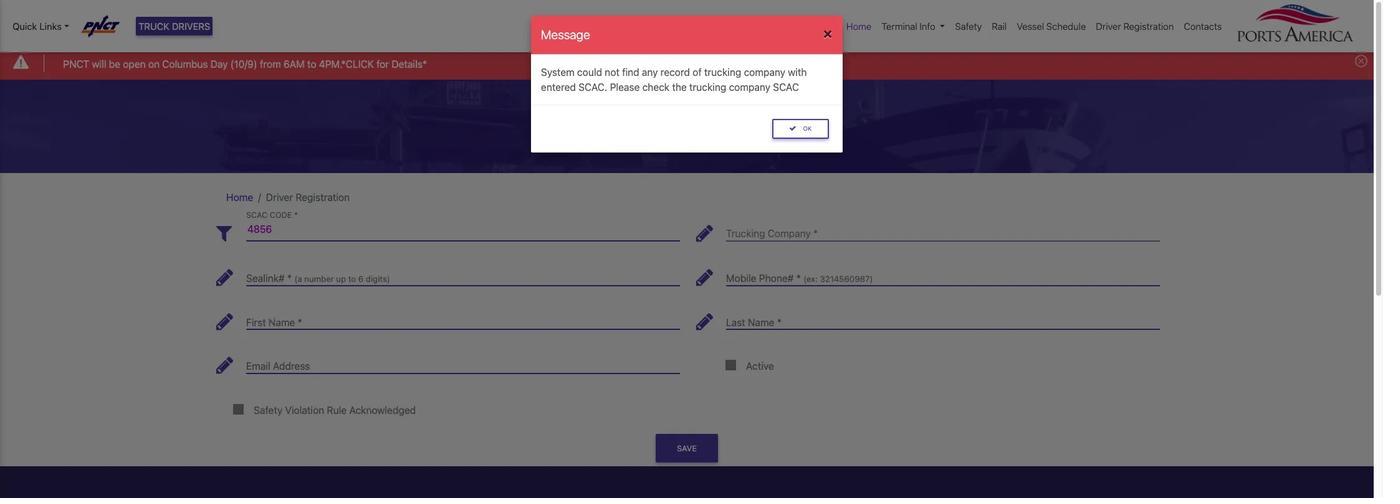 Task type: describe. For each thing, give the bounding box(es) containing it.
quick links
[[12, 21, 62, 32]]

(10/9)
[[231, 58, 257, 70]]

system
[[541, 67, 575, 78]]

columbus
[[162, 58, 208, 70]]

0 vertical spatial driver registration
[[1097, 21, 1175, 32]]

1 vertical spatial trucking
[[690, 82, 727, 93]]

quick
[[12, 21, 37, 32]]

close image
[[1356, 55, 1368, 68]]

1 horizontal spatial home
[[847, 21, 872, 32]]

please
[[610, 82, 640, 93]]

× document
[[531, 16, 843, 153]]

safety link
[[951, 14, 987, 38]]

rail
[[992, 21, 1007, 32]]

1 horizontal spatial driver
[[599, 116, 656, 139]]

last
[[727, 317, 746, 328]]

0 vertical spatial driver
[[1097, 21, 1122, 32]]

(ex:
[[804, 274, 818, 284]]

find
[[622, 67, 640, 78]]

to inside 'sealink# * (a number up to 6 digits)'
[[348, 274, 356, 284]]

6
[[358, 274, 364, 284]]

×
[[823, 24, 833, 42]]

up
[[336, 274, 346, 284]]

ok button
[[773, 119, 829, 139]]

the
[[672, 82, 687, 93]]

ok
[[802, 125, 812, 132]]

phone#
[[759, 273, 794, 284]]

details*
[[392, 58, 427, 70]]

0 vertical spatial company
[[744, 67, 786, 78]]

to inside pnct will be open on columbus day (10/9) from 6am to 4pm.*click for details* link
[[307, 58, 316, 70]]

contacts link
[[1180, 14, 1228, 38]]

2 vertical spatial driver registration
[[266, 192, 350, 203]]

* left (a at left bottom
[[287, 273, 292, 284]]

first name *
[[246, 317, 302, 328]]

rail link
[[987, 14, 1012, 38]]

safety violation rule acknowledged
[[254, 405, 416, 416]]

be
[[109, 58, 120, 70]]

will
[[92, 58, 106, 70]]

links
[[40, 21, 62, 32]]

digits)
[[366, 274, 390, 284]]

with
[[788, 67, 807, 78]]

× button
[[813, 16, 843, 51]]

check
[[643, 82, 670, 93]]

vessel schedule
[[1017, 21, 1087, 32]]

company
[[768, 228, 811, 240]]

trucking
[[727, 228, 766, 240]]

1 vertical spatial registration
[[661, 116, 776, 139]]

safety for safety
[[956, 21, 982, 32]]

entered
[[541, 82, 576, 93]]

0 horizontal spatial registration
[[296, 192, 350, 203]]

pnct will be open on columbus day (10/9) from 6am to 4pm.*click for details*
[[63, 58, 427, 70]]

0 vertical spatial home link
[[842, 14, 877, 38]]

could
[[577, 67, 602, 78]]

open
[[123, 58, 146, 70]]

(a
[[295, 274, 302, 284]]

any
[[642, 67, 658, 78]]

mobile
[[727, 273, 757, 284]]

Email Address text field
[[246, 351, 680, 374]]

1 vertical spatial home
[[226, 192, 253, 203]]

acknowledged
[[349, 405, 416, 416]]

schedule
[[1047, 21, 1087, 32]]

day
[[211, 58, 228, 70]]

6am
[[284, 58, 305, 70]]

contacts
[[1184, 21, 1223, 32]]

email
[[246, 361, 270, 372]]

for
[[377, 58, 389, 70]]

of
[[693, 67, 702, 78]]

email address
[[246, 361, 310, 372]]

* for trucking company *
[[814, 228, 818, 240]]



Task type: locate. For each thing, give the bounding box(es) containing it.
pnct will be open on columbus day (10/9) from 6am to 4pm.*click for details* link
[[63, 56, 427, 71]]

last name *
[[727, 317, 782, 328]]

rule
[[327, 405, 347, 416]]

name right last
[[748, 317, 775, 328]]

* right 'company'
[[814, 228, 818, 240]]

1 horizontal spatial registration
[[661, 116, 776, 139]]

2 horizontal spatial driver registration
[[1097, 21, 1175, 32]]

home link
[[842, 14, 877, 38], [226, 192, 253, 203]]

not
[[605, 67, 620, 78]]

* right last
[[777, 317, 782, 328]]

number
[[304, 274, 334, 284]]

violation
[[285, 405, 324, 416]]

driver registration link
[[1092, 14, 1180, 38]]

vessel schedule link
[[1012, 14, 1092, 38]]

1 name from the left
[[269, 317, 295, 328]]

1 horizontal spatial home link
[[842, 14, 877, 38]]

system could not find any record of trucking company with entered scac. please check the trucking company scac
[[541, 67, 807, 93]]

1 vertical spatial driver
[[599, 116, 656, 139]]

address
[[273, 361, 310, 372]]

trucking company *
[[727, 228, 818, 240]]

1 vertical spatial company
[[729, 82, 771, 93]]

active
[[746, 361, 774, 372]]

2 vertical spatial driver
[[266, 192, 293, 203]]

name for first
[[269, 317, 295, 328]]

0 horizontal spatial to
[[307, 58, 316, 70]]

None text field
[[246, 263, 680, 286], [727, 263, 1161, 286], [246, 263, 680, 286], [727, 263, 1161, 286]]

None search field
[[246, 219, 680, 241]]

0 vertical spatial trucking
[[705, 67, 742, 78]]

1 vertical spatial to
[[348, 274, 356, 284]]

1 horizontal spatial name
[[748, 317, 775, 328]]

1 vertical spatial safety
[[254, 405, 283, 416]]

driver registration
[[1097, 21, 1175, 32], [599, 116, 776, 139], [266, 192, 350, 203]]

name for last
[[748, 317, 775, 328]]

first
[[246, 317, 266, 328]]

* for last name *
[[777, 317, 782, 328]]

* down (a at left bottom
[[298, 317, 302, 328]]

First Name * text field
[[246, 307, 680, 330]]

1 vertical spatial home link
[[226, 192, 253, 203]]

trucking down of
[[690, 82, 727, 93]]

record
[[661, 67, 690, 78]]

0 horizontal spatial safety
[[254, 405, 283, 416]]

1 horizontal spatial to
[[348, 274, 356, 284]]

0 vertical spatial home
[[847, 21, 872, 32]]

to left 6
[[348, 274, 356, 284]]

2 vertical spatial registration
[[296, 192, 350, 203]]

1 horizontal spatial driver registration
[[599, 116, 776, 139]]

4pm.*click
[[319, 58, 374, 70]]

on
[[148, 58, 160, 70]]

sealink#
[[246, 273, 285, 284]]

to
[[307, 58, 316, 70], [348, 274, 356, 284]]

* for first name *
[[298, 317, 302, 328]]

0 vertical spatial safety
[[956, 21, 982, 32]]

pnct will be open on columbus day (10/9) from 6am to 4pm.*click for details* alert
[[0, 46, 1374, 80]]

safety left rail
[[956, 21, 982, 32]]

0 horizontal spatial name
[[269, 317, 295, 328]]

message
[[541, 27, 590, 42]]

company up scac
[[744, 67, 786, 78]]

2 name from the left
[[748, 317, 775, 328]]

0 horizontal spatial driver registration
[[266, 192, 350, 203]]

safety
[[956, 21, 982, 32], [254, 405, 283, 416]]

quick links link
[[12, 19, 69, 33]]

scac.
[[579, 82, 608, 93]]

Trucking Company * text field
[[727, 219, 1161, 241]]

1 horizontal spatial safety
[[956, 21, 982, 32]]

2 horizontal spatial driver
[[1097, 21, 1122, 32]]

2 horizontal spatial registration
[[1124, 21, 1175, 32]]

0 horizontal spatial home link
[[226, 192, 253, 203]]

company left scac
[[729, 82, 771, 93]]

name right first
[[269, 317, 295, 328]]

safety left violation
[[254, 405, 283, 416]]

1 vertical spatial driver registration
[[599, 116, 776, 139]]

Last Name * text field
[[727, 307, 1161, 330]]

from
[[260, 58, 281, 70]]

trucking
[[705, 67, 742, 78], [690, 82, 727, 93]]

vessel
[[1017, 21, 1045, 32]]

0 vertical spatial registration
[[1124, 21, 1175, 32]]

*
[[814, 228, 818, 240], [287, 273, 292, 284], [797, 273, 801, 284], [298, 317, 302, 328], [777, 317, 782, 328]]

0 horizontal spatial home
[[226, 192, 253, 203]]

0 horizontal spatial driver
[[266, 192, 293, 203]]

scac
[[773, 82, 799, 93]]

trucking right of
[[705, 67, 742, 78]]

pnct
[[63, 58, 89, 70]]

home
[[847, 21, 872, 32], [226, 192, 253, 203]]

name
[[269, 317, 295, 328], [748, 317, 775, 328]]

driver
[[1097, 21, 1122, 32], [599, 116, 656, 139], [266, 192, 293, 203]]

to right 6am
[[307, 58, 316, 70]]

* left (ex:
[[797, 273, 801, 284]]

sealink# * (a number up to 6 digits)
[[246, 273, 390, 284]]

check image
[[790, 125, 797, 132]]

registration
[[1124, 21, 1175, 32], [661, 116, 776, 139], [296, 192, 350, 203]]

company
[[744, 67, 786, 78], [729, 82, 771, 93]]

safety for safety violation rule acknowledged
[[254, 405, 283, 416]]

0 vertical spatial to
[[307, 58, 316, 70]]

mobile phone# * (ex: 3214560987)
[[727, 273, 873, 284]]

* for mobile phone# * (ex: 3214560987)
[[797, 273, 801, 284]]

3214560987)
[[820, 274, 873, 284]]



Task type: vqa. For each thing, say whether or not it's contained in the screenshot.
Safety associated with Safety Violation Rule Acknowledged
yes



